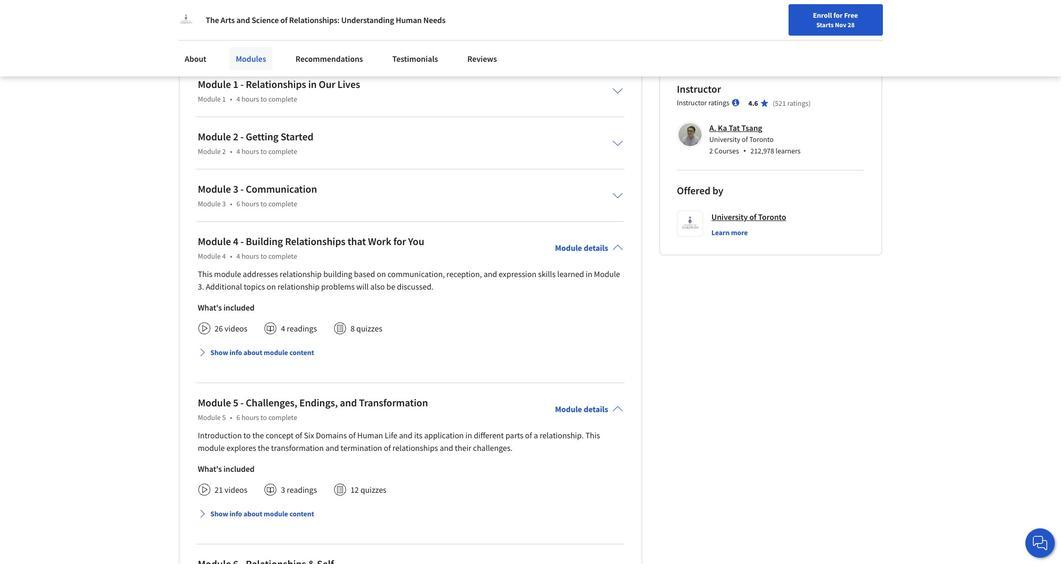 Task type: locate. For each thing, give the bounding box(es) containing it.
this inside this module addresses relationship building based on communication, reception, and expression skills learned in module 3. additional topics on relationship problems will also be discussed.
[[198, 269, 213, 279]]

implementation,
[[206, 81, 262, 91]]

basic right 2.
[[187, 37, 204, 47]]

in left the our
[[308, 77, 317, 91]]

also
[[371, 281, 385, 292]]

for up health on the top of the page
[[531, 15, 541, 24]]

and right review
[[289, 81, 302, 91]]

2 content from the top
[[290, 510, 314, 519]]

application down assessment;
[[366, 70, 404, 80]]

learn
[[712, 228, 730, 237]]

learn more
[[712, 228, 748, 237]]

0 horizontal spatial human
[[358, 430, 383, 441]]

module details for module 5 - challenges, endings, and transformation
[[555, 404, 609, 415]]

and down "relevance"
[[504, 26, 517, 36]]

nov
[[836, 20, 847, 29]]

videos right 26
[[225, 323, 248, 334]]

getting
[[246, 130, 279, 143]]

0 vertical spatial show
[[211, 348, 228, 357]]

3. down 2.
[[179, 48, 185, 58]]

1 horizontal spatial this
[[586, 430, 601, 441]]

1 about from the top
[[244, 348, 263, 357]]

to down communication on the left top
[[261, 199, 267, 209]]

transformation
[[271, 443, 324, 453]]

0 vertical spatial content
[[290, 348, 314, 357]]

5 left challenges,
[[233, 396, 239, 409]]

3 - from the top
[[241, 182, 244, 195]]

1 instructor from the top
[[677, 82, 722, 95]]

communication,
[[388, 269, 445, 279]]

show down 26
[[211, 348, 228, 357]]

in right learned
[[586, 269, 593, 279]]

1 vertical spatial 6
[[237, 413, 240, 423]]

relationship down module 4 - building relationships that work for you module 4 • 4 hours to complete
[[280, 269, 322, 279]]

hours inside module 5 - challenges, endings, and transformation module 5 • 6 hours to complete
[[242, 413, 259, 423]]

1 - from the top
[[241, 77, 244, 91]]

0 vertical spatial university
[[710, 135, 741, 144]]

to down 'getting'
[[261, 147, 267, 156]]

and left skills
[[298, 15, 311, 24]]

show for 4
[[211, 348, 228, 357]]

- inside module 2 - getting started module 2 • 4 hours to complete
[[241, 130, 244, 143]]

1 show from the top
[[211, 348, 228, 357]]

2 module details from the top
[[555, 404, 609, 415]]

offered by
[[677, 184, 724, 197]]

relationships inside 1. basic concepts of the strategies and skills learning and development system (ssld), their relevance for every day relationships and provide advanced concepts for  participants who work in fields of social work and health care . 2. basic practice principles and methods of ssld, illustrated by relationship management case studies. 3. the ssld framework for relationship management assessment; n3c (needs, circumstances, characteristics, capacity) and problem translation. 4. core competencies in the relationship management application of the ssld system: observation learning, simulation, real life implementation, review and monitoring.
[[179, 26, 223, 36]]

complete down started
[[269, 147, 297, 156]]

videos for 5
[[225, 485, 248, 495]]

quizzes for transformation
[[361, 485, 387, 495]]

toronto
[[750, 135, 774, 144], [759, 212, 787, 222]]

university inside a. ka tat tsang university of toronto 2 courses • 212,978 learners
[[710, 135, 741, 144]]

more right "read" on the left of page
[[199, 36, 218, 46]]

videos
[[225, 323, 248, 334], [225, 485, 248, 495]]

info for 5
[[230, 510, 242, 519]]

1 horizontal spatial on
[[377, 269, 386, 279]]

1.
[[179, 15, 185, 24]]

and up participants in the top of the page
[[364, 15, 377, 24]]

0 horizontal spatial the
[[187, 48, 199, 58]]

their up social
[[479, 15, 495, 24]]

concepts
[[206, 15, 237, 24], [303, 26, 333, 36]]

about down 26 videos
[[244, 348, 263, 357]]

0 horizontal spatial 3
[[222, 199, 226, 209]]

and right endings,
[[340, 396, 357, 409]]

testimonials
[[393, 53, 438, 64]]

this module addresses relationship building based on communication, reception, and expression skills learned in module 3. additional topics on relationship problems will also be discussed.
[[198, 269, 621, 292]]

0 horizontal spatial application
[[366, 70, 404, 80]]

show info about module content down 21 videos in the bottom left of the page
[[211, 510, 314, 519]]

1 vertical spatial show info about module content
[[211, 510, 314, 519]]

info down 21 videos in the bottom left of the page
[[230, 510, 242, 519]]

on up also
[[377, 269, 386, 279]]

1 horizontal spatial ssld
[[428, 70, 445, 80]]

of inside a. ka tat tsang university of toronto 2 courses • 212,978 learners
[[742, 135, 748, 144]]

0 vertical spatial ssld
[[201, 48, 218, 58]]

1 down translation.
[[233, 77, 239, 91]]

included for 4
[[224, 302, 255, 313]]

1 what's from the top
[[198, 302, 222, 313]]

what's included
[[198, 302, 255, 313], [198, 464, 255, 474]]

day
[[564, 15, 576, 24]]

2 about from the top
[[244, 510, 263, 519]]

4 inside module 1 - relationships in our lives module 1 • 4 hours to complete
[[237, 94, 240, 104]]

endings,
[[300, 396, 338, 409]]

1 vertical spatial readings
[[287, 485, 317, 495]]

to inside module 2 - getting started module 2 • 4 hours to complete
[[261, 147, 267, 156]]

2 what's included from the top
[[198, 464, 255, 474]]

3 complete from the top
[[269, 199, 297, 209]]

application inside 1. basic concepts of the strategies and skills learning and development system (ssld), their relevance for every day relationships and provide advanced concepts for  participants who work in fields of social work and health care . 2. basic practice principles and methods of ssld, illustrated by relationship management case studies. 3. the ssld framework for relationship management assessment; n3c (needs, circumstances, characteristics, capacity) and problem translation. 4. core competencies in the relationship management application of the ssld system: observation learning, simulation, real life implementation, review and monitoring.
[[366, 70, 404, 80]]

1 module details from the top
[[555, 243, 609, 253]]

0 vertical spatial relationships
[[179, 26, 223, 36]]

relationships down its on the left of the page
[[393, 443, 438, 453]]

8 quizzes
[[351, 323, 383, 334]]

complete inside module 5 - challenges, endings, and transformation module 5 • 6 hours to complete
[[269, 413, 297, 423]]

0 vertical spatial relationships
[[246, 77, 306, 91]]

• inside module 5 - challenges, endings, and transformation module 5 • 6 hours to complete
[[230, 413, 232, 423]]

1 vertical spatial toronto
[[759, 212, 787, 222]]

management
[[437, 37, 482, 47], [314, 48, 360, 58], [318, 70, 364, 80]]

basic right 1.
[[187, 15, 204, 24]]

module down 3 readings
[[264, 510, 288, 519]]

reviews link
[[461, 47, 504, 70]]

addresses
[[243, 269, 278, 279]]

lives
[[338, 77, 360, 91]]

details up learned
[[584, 243, 609, 253]]

1 horizontal spatial 5
[[233, 396, 239, 409]]

0 vertical spatial details
[[584, 243, 609, 253]]

( 521 ratings )
[[773, 98, 811, 108]]

to inside introduction to the concept of six domains of human life and its application in different parts of a relationship. this module explores the transformation and termination of relationships and their challenges.
[[244, 430, 251, 441]]

more
[[199, 36, 218, 46], [732, 228, 748, 237]]

work
[[408, 26, 425, 36], [485, 26, 502, 36]]

0 vertical spatial show info about module content button
[[194, 343, 319, 362]]

additional
[[206, 281, 242, 292]]

relationship up n3c
[[394, 37, 435, 47]]

4 complete from the top
[[269, 252, 297, 261]]

relationships up building
[[285, 235, 346, 248]]

university up courses
[[710, 135, 741, 144]]

0 horizontal spatial more
[[199, 36, 218, 46]]

0 vertical spatial 3.
[[179, 48, 185, 58]]

human inside introduction to the concept of six domains of human life and its application in different parts of a relationship. this module explores the transformation and termination of relationships and their challenges.
[[358, 430, 383, 441]]

0 vertical spatial concepts
[[206, 15, 237, 24]]

2 videos from the top
[[225, 485, 248, 495]]

a.
[[710, 123, 717, 133]]

0 horizontal spatial 1
[[222, 94, 226, 104]]

4 - from the top
[[241, 235, 244, 248]]

3 hours from the top
[[242, 199, 259, 209]]

0 horizontal spatial their
[[455, 443, 472, 453]]

1 vertical spatial included
[[224, 464, 255, 474]]

module up the additional
[[214, 269, 241, 279]]

1 videos from the top
[[225, 323, 248, 334]]

5
[[233, 396, 239, 409], [222, 413, 226, 423]]

4 hours from the top
[[242, 252, 259, 261]]

2 details from the top
[[584, 404, 609, 415]]

0 vertical spatial their
[[479, 15, 495, 24]]

capacity)
[[554, 48, 584, 58]]

chat with us image
[[1033, 535, 1049, 552]]

6 inside module 5 - challenges, endings, and transformation module 5 • 6 hours to complete
[[237, 413, 240, 423]]

1 vertical spatial info
[[230, 510, 242, 519]]

university up learn more button
[[712, 212, 748, 222]]

1 vertical spatial human
[[358, 430, 383, 441]]

6 inside module 3 - communication module 3 • 6 hours to complete
[[237, 199, 240, 209]]

2 show info about module content button from the top
[[194, 505, 319, 524]]

1 horizontal spatial 3
[[233, 182, 239, 195]]

0 vertical spatial videos
[[225, 323, 248, 334]]

relationships up read more
[[179, 26, 223, 36]]

- inside module 4 - building relationships that work for you module 4 • 4 hours to complete
[[241, 235, 244, 248]]

1 vertical spatial what's
[[198, 464, 222, 474]]

show info about module content
[[211, 348, 314, 357], [211, 510, 314, 519]]

to inside module 3 - communication module 3 • 6 hours to complete
[[261, 199, 267, 209]]

about for challenges,
[[244, 510, 263, 519]]

to down building
[[261, 252, 267, 261]]

management down "recommendations"
[[318, 70, 364, 80]]

26 videos
[[215, 323, 248, 334]]

monitoring.
[[304, 81, 344, 91]]

0 vertical spatial readings
[[287, 323, 317, 334]]

instructor for instructor ratings
[[677, 98, 708, 107]]

- left challenges,
[[241, 396, 244, 409]]

ssld up "problem"
[[201, 48, 218, 58]]

3 readings
[[281, 485, 317, 495]]

module 1 - relationships in our lives module 1 • 4 hours to complete
[[198, 77, 360, 104]]

- for 4
[[241, 235, 244, 248]]

complete down building
[[269, 252, 297, 261]]

• inside module 3 - communication module 3 • 6 hours to complete
[[230, 199, 232, 209]]

- for 1
[[241, 77, 244, 91]]

1 complete from the top
[[269, 94, 297, 104]]

2 complete from the top
[[269, 147, 297, 156]]

2 inside a. ka tat tsang university of toronto 2 courses • 212,978 learners
[[710, 146, 714, 156]]

1 horizontal spatial ratings
[[788, 98, 809, 108]]

science
[[252, 15, 279, 25]]

2 show info about module content from the top
[[211, 510, 314, 519]]

2 work from the left
[[485, 26, 502, 36]]

1 content from the top
[[290, 348, 314, 357]]

work right 'who' at the top left of page
[[408, 26, 425, 36]]

0 vertical spatial quizzes
[[357, 323, 383, 334]]

details for module 5 - challenges, endings, and transformation
[[584, 404, 609, 415]]

1. basic concepts of the strategies and skills learning and development system (ssld), their relevance for every day relationships and provide advanced concepts for  participants who work in fields of social work and health care . 2. basic practice principles and methods of ssld, illustrated by relationship management case studies. 3. the ssld framework for relationship management assessment; n3c (needs, circumstances, characteristics, capacity) and problem translation. 4. core competencies in the relationship management application of the ssld system: observation learning, simulation, real life implementation, review and monitoring.
[[179, 15, 590, 91]]

2
[[233, 130, 239, 143], [710, 146, 714, 156], [222, 147, 226, 156]]

read more
[[179, 36, 218, 46]]

- left 'getting'
[[241, 130, 244, 143]]

521
[[776, 98, 787, 108]]

find your new career link
[[766, 31, 842, 45]]

to inside module 5 - challenges, endings, and transformation module 5 • 6 hours to complete
[[261, 413, 267, 423]]

human up termination
[[358, 430, 383, 441]]

2 what's from the top
[[198, 464, 222, 474]]

2 hours from the top
[[242, 147, 259, 156]]

0 vertical spatial instructor
[[677, 82, 722, 95]]

this up the additional
[[198, 269, 213, 279]]

0 horizontal spatial on
[[267, 281, 276, 292]]

courses
[[715, 146, 740, 156]]

ssld down (needs,
[[428, 70, 445, 80]]

relationships down modules 'link'
[[246, 77, 306, 91]]

4
[[237, 94, 240, 104], [237, 147, 240, 156], [233, 235, 239, 248], [222, 252, 226, 261], [237, 252, 240, 261], [281, 323, 285, 334]]

2 show from the top
[[211, 510, 228, 519]]

university
[[710, 135, 741, 144], [712, 212, 748, 222]]

learners
[[776, 146, 801, 156]]

1 vertical spatial show
[[211, 510, 228, 519]]

1 vertical spatial ssld
[[428, 70, 445, 80]]

challenges,
[[246, 396, 298, 409]]

0 horizontal spatial relationships
[[179, 26, 223, 36]]

development
[[379, 15, 425, 24]]

1 readings from the top
[[287, 323, 317, 334]]

more inside "read more" button
[[199, 36, 218, 46]]

0 horizontal spatial 5
[[222, 413, 226, 423]]

details up "relationship."
[[584, 404, 609, 415]]

2 vertical spatial management
[[318, 70, 364, 80]]

1 vertical spatial details
[[584, 404, 609, 415]]

expression
[[499, 269, 537, 279]]

- left building
[[241, 235, 244, 248]]

quizzes right 12 at the bottom of the page
[[361, 485, 387, 495]]

to
[[261, 94, 267, 104], [261, 147, 267, 156], [261, 199, 267, 209], [261, 252, 267, 261], [261, 413, 267, 423], [244, 430, 251, 441]]

1 vertical spatial what's included
[[198, 464, 255, 474]]

more for learn more
[[732, 228, 748, 237]]

work up case on the left
[[485, 26, 502, 36]]

included down explores
[[224, 464, 255, 474]]

0 horizontal spatial work
[[408, 26, 425, 36]]

4.
[[179, 70, 185, 80]]

complete down communication on the left top
[[269, 199, 297, 209]]

0 horizontal spatial concepts
[[206, 15, 237, 24]]

details for module 4 - building relationships that work for you
[[584, 243, 609, 253]]

1 horizontal spatial their
[[479, 15, 495, 24]]

2 horizontal spatial 2
[[710, 146, 714, 156]]

4.6
[[749, 98, 759, 108]]

instructor
[[677, 82, 722, 95], [677, 98, 708, 107]]

show down 21
[[211, 510, 228, 519]]

hours inside module 3 - communication module 3 • 6 hours to complete
[[242, 199, 259, 209]]

0 vertical spatial 3
[[233, 182, 239, 195]]

5 up introduction
[[222, 413, 226, 423]]

be
[[387, 281, 396, 292]]

1 horizontal spatial by
[[713, 184, 724, 197]]

the down "read" on the left of page
[[187, 48, 199, 58]]

0 vertical spatial this
[[198, 269, 213, 279]]

(ssld),
[[453, 15, 477, 24]]

introduction to the concept of six domains of human life and its application in different parts of a relationship. this module explores the transformation and termination of relationships and their challenges.
[[198, 430, 601, 453]]

1 vertical spatial 3
[[222, 199, 226, 209]]

1 details from the top
[[584, 243, 609, 253]]

1 vertical spatial content
[[290, 510, 314, 519]]

human
[[396, 15, 422, 25], [358, 430, 383, 441]]

- inside module 1 - relationships in our lives module 1 • 4 hours to complete
[[241, 77, 244, 91]]

management down social
[[437, 37, 482, 47]]

the up explores
[[253, 430, 264, 441]]

0 vertical spatial 1
[[233, 77, 239, 91]]

competencies
[[205, 70, 252, 80]]

1 vertical spatial about
[[244, 510, 263, 519]]

5 - from the top
[[241, 396, 244, 409]]

what's included for 4
[[198, 302, 255, 313]]

on
[[377, 269, 386, 279], [267, 281, 276, 292]]

0 vertical spatial on
[[377, 269, 386, 279]]

info for 4
[[230, 348, 242, 357]]

1 vertical spatial on
[[267, 281, 276, 292]]

1 vertical spatial instructor
[[677, 98, 708, 107]]

0 vertical spatial basic
[[187, 15, 204, 24]]

in inside module 1 - relationships in our lives module 1 • 4 hours to complete
[[308, 77, 317, 91]]

1 vertical spatial module details
[[555, 404, 609, 415]]

show info about module content button down 21 videos in the bottom left of the page
[[194, 505, 319, 524]]

hours down communication on the left top
[[242, 199, 259, 209]]

health
[[519, 26, 541, 36]]

28
[[848, 20, 855, 29]]

show
[[211, 348, 228, 357], [211, 510, 228, 519]]

and right reception,
[[484, 269, 497, 279]]

university of toronto image
[[179, 13, 193, 27]]

this right "relationship."
[[586, 430, 601, 441]]

- inside module 3 - communication module 3 • 6 hours to complete
[[241, 182, 244, 195]]

5 complete from the top
[[269, 413, 297, 423]]

0 vertical spatial by
[[384, 37, 392, 47]]

1 included from the top
[[224, 302, 255, 313]]

complete up concept at bottom left
[[269, 413, 297, 423]]

1 horizontal spatial 3.
[[198, 281, 204, 292]]

1 horizontal spatial application
[[425, 430, 464, 441]]

for up nov
[[834, 10, 843, 20]]

- inside module 5 - challenges, endings, and transformation module 5 • 6 hours to complete
[[241, 396, 244, 409]]

learning,
[[519, 70, 548, 80]]

application
[[366, 70, 404, 80], [425, 430, 464, 441]]

to inside module 1 - relationships in our lives module 1 • 4 hours to complete
[[261, 94, 267, 104]]

2 readings from the top
[[287, 485, 317, 495]]

6
[[237, 199, 240, 209], [237, 413, 240, 423]]

1 horizontal spatial work
[[485, 26, 502, 36]]

you
[[408, 235, 425, 248]]

ssld,
[[327, 37, 346, 47]]

0 horizontal spatial this
[[198, 269, 213, 279]]

1 vertical spatial 5
[[222, 413, 226, 423]]

included up 26 videos
[[224, 302, 255, 313]]

0 vertical spatial show info about module content
[[211, 348, 314, 357]]

what's
[[198, 302, 222, 313], [198, 464, 222, 474]]

None search field
[[149, 28, 401, 49]]

hours inside module 1 - relationships in our lives module 1 • 4 hours to complete
[[242, 94, 259, 104]]

-
[[241, 77, 244, 91], [241, 130, 244, 143], [241, 182, 244, 195], [241, 235, 244, 248], [241, 396, 244, 409]]

about down 21 videos in the bottom left of the page
[[244, 510, 263, 519]]

and inside module 5 - challenges, endings, and transformation module 5 • 6 hours to complete
[[340, 396, 357, 409]]

show info about module content button down 26 videos
[[194, 343, 319, 362]]

- left communication on the left top
[[241, 182, 244, 195]]

1 vertical spatial show info about module content button
[[194, 505, 319, 524]]

- for 2
[[241, 130, 244, 143]]

2 included from the top
[[224, 464, 255, 474]]

their
[[479, 15, 495, 24], [455, 443, 472, 453]]

1 hours from the top
[[242, 94, 259, 104]]

1 what's included from the top
[[198, 302, 255, 313]]

3. inside this module addresses relationship building based on communication, reception, and expression skills learned in module 3. additional topics on relationship problems will also be discussed.
[[198, 281, 204, 292]]

their left challenges.
[[455, 443, 472, 453]]

review
[[264, 81, 287, 91]]

core
[[187, 70, 203, 80]]

5 hours from the top
[[242, 413, 259, 423]]

0 vertical spatial application
[[366, 70, 404, 80]]

observation
[[475, 70, 517, 80]]

1 vertical spatial quizzes
[[361, 485, 387, 495]]

0 vertical spatial info
[[230, 348, 242, 357]]

the down testimonials at the left
[[414, 70, 426, 80]]

2 6 from the top
[[237, 413, 240, 423]]

2 horizontal spatial 3
[[281, 485, 285, 495]]

1 horizontal spatial human
[[396, 15, 422, 25]]

3.
[[179, 48, 185, 58], [198, 281, 204, 292]]

transformation
[[359, 396, 428, 409]]

1 vertical spatial relationships
[[285, 235, 346, 248]]

relationships
[[246, 77, 306, 91], [285, 235, 346, 248]]

a. ka tat tsang image
[[679, 123, 702, 146]]

0 vertical spatial what's
[[198, 302, 222, 313]]

0 vertical spatial toronto
[[750, 135, 774, 144]]

1 vertical spatial 1
[[222, 94, 226, 104]]

concepts up practice
[[206, 15, 237, 24]]

ratings
[[709, 98, 730, 107], [788, 98, 809, 108]]

instructor up a. ka tat tsang icon
[[677, 98, 708, 107]]

1 horizontal spatial more
[[732, 228, 748, 237]]

learning
[[332, 15, 362, 24]]

hours inside module 4 - building relationships that work for you module 4 • 4 hours to complete
[[242, 252, 259, 261]]

understanding
[[342, 15, 394, 25]]

1 vertical spatial relationships
[[393, 443, 438, 453]]

2 info from the top
[[230, 510, 242, 519]]

what's up 21
[[198, 464, 222, 474]]

and down advanced
[[270, 37, 283, 47]]

more inside learn more button
[[732, 228, 748, 237]]

1 vertical spatial 3.
[[198, 281, 204, 292]]

1 vertical spatial more
[[732, 228, 748, 237]]

2 instructor from the top
[[677, 98, 708, 107]]

readings down transformation
[[287, 485, 317, 495]]

0 horizontal spatial 3.
[[179, 48, 185, 58]]

introduction
[[198, 430, 242, 441]]

1 horizontal spatial 1
[[233, 77, 239, 91]]

more for read more
[[199, 36, 218, 46]]

application inside introduction to the concept of six domains of human life and its application in different parts of a relationship. this module explores the transformation and termination of relationships and their challenges.
[[425, 430, 464, 441]]

0 vertical spatial 6
[[237, 199, 240, 209]]

relationships:
[[289, 15, 340, 25]]

what's included for 5
[[198, 464, 255, 474]]

1 info from the top
[[230, 348, 242, 357]]

by right offered
[[713, 184, 724, 197]]

12 quizzes
[[351, 485, 387, 495]]

1 down implementation,
[[222, 94, 226, 104]]

the left arts in the left top of the page
[[206, 15, 219, 25]]

1 vertical spatial application
[[425, 430, 464, 441]]

show info about module content down 26 videos
[[211, 348, 314, 357]]

relationship
[[394, 37, 435, 47], [272, 48, 312, 58], [276, 70, 316, 80], [280, 269, 322, 279], [278, 281, 320, 292]]

1 vertical spatial videos
[[225, 485, 248, 495]]

1 show info about module content button from the top
[[194, 343, 319, 362]]

illustrated
[[347, 37, 382, 47]]

quizzes right 8 on the left of page
[[357, 323, 383, 334]]

module details for module 4 - building relationships that work for you
[[555, 243, 609, 253]]

1 basic from the top
[[187, 15, 204, 24]]

1 horizontal spatial relationships
[[393, 443, 438, 453]]

module details up learned
[[555, 243, 609, 253]]

relationship left problems
[[278, 281, 320, 292]]

2 - from the top
[[241, 130, 244, 143]]

readings for endings,
[[287, 485, 317, 495]]

read more button
[[179, 36, 218, 47]]

by up assessment;
[[384, 37, 392, 47]]

0 vertical spatial module details
[[555, 243, 609, 253]]

1 vertical spatial their
[[455, 443, 472, 453]]

find
[[771, 33, 784, 42]]

1 show info about module content from the top
[[211, 348, 314, 357]]

videos right 21
[[225, 485, 248, 495]]

complete inside module 1 - relationships in our lives module 1 • 4 hours to complete
[[269, 94, 297, 104]]

problems
[[321, 281, 355, 292]]

in left different
[[466, 430, 472, 441]]

hours down challenges,
[[242, 413, 259, 423]]

concepts down relationships:
[[303, 26, 333, 36]]

readings left 8 on the left of page
[[287, 323, 317, 334]]

1 6 from the top
[[237, 199, 240, 209]]

the up provide
[[248, 15, 260, 24]]

social
[[464, 26, 483, 36]]

application right its on the left of the page
[[425, 430, 464, 441]]

the arts and science of relationships: understanding human needs
[[206, 15, 446, 25]]

hours up addresses
[[242, 252, 259, 261]]

in inside introduction to the concept of six domains of human life and its application in different parts of a relationship. this module explores the transformation and termination of relationships and their challenges.
[[466, 430, 472, 441]]



Task type: vqa. For each thing, say whether or not it's contained in the screenshot.


Task type: describe. For each thing, give the bounding box(es) containing it.
english
[[861, 33, 886, 43]]

videos for 4
[[225, 323, 248, 334]]

relationship down the 'methods'
[[272, 48, 312, 58]]

0 vertical spatial management
[[437, 37, 482, 47]]

discussed.
[[397, 281, 434, 292]]

4 inside module 2 - getting started module 2 • 4 hours to complete
[[237, 147, 240, 156]]

the down concept at bottom left
[[258, 443, 270, 453]]

the up review
[[262, 70, 274, 80]]

1 horizontal spatial 2
[[233, 130, 239, 143]]

system
[[427, 15, 451, 24]]

8
[[351, 323, 355, 334]]

domains
[[316, 430, 347, 441]]

about for building
[[244, 348, 263, 357]]

0 horizontal spatial ratings
[[709, 98, 730, 107]]

for up ssld,
[[335, 26, 345, 36]]

modules link
[[230, 47, 273, 70]]

1 vertical spatial management
[[314, 48, 360, 58]]

and up 4.
[[179, 59, 192, 69]]

participants
[[349, 26, 389, 36]]

toronto inside a. ka tat tsang university of toronto 2 courses • 212,978 learners
[[750, 135, 774, 144]]

skills
[[539, 269, 556, 279]]

1 vertical spatial by
[[713, 184, 724, 197]]

1 vertical spatial concepts
[[303, 26, 333, 36]]

0 horizontal spatial 2
[[222, 147, 226, 156]]

skills
[[313, 15, 330, 24]]

what's for module 4 - building relationships that work for you
[[198, 302, 222, 313]]

assessment;
[[362, 48, 404, 58]]

about link
[[179, 47, 213, 70]]

complete inside module 3 - communication module 3 • 6 hours to complete
[[269, 199, 297, 209]]

our
[[319, 77, 336, 91]]

english button
[[842, 21, 905, 55]]

• inside module 4 - building relationships that work for you module 4 • 4 hours to complete
[[230, 252, 232, 261]]

fields
[[435, 26, 453, 36]]

simulation,
[[550, 70, 588, 80]]

learned
[[558, 269, 584, 279]]

1 vertical spatial university
[[712, 212, 748, 222]]

hours inside module 2 - getting started module 2 • 4 hours to complete
[[242, 147, 259, 156]]

and up provide
[[237, 15, 250, 25]]

characteristics,
[[502, 48, 553, 58]]

started
[[281, 130, 314, 143]]

included for 5
[[224, 464, 255, 474]]

show info about module content button for challenges,
[[194, 505, 319, 524]]

who
[[391, 26, 406, 36]]

of inside university of toronto link
[[750, 212, 757, 222]]

content for endings,
[[290, 510, 314, 519]]

their inside introduction to the concept of six domains of human life and its application in different parts of a relationship. this module explores the transformation and termination of relationships and their challenges.
[[455, 443, 472, 453]]

free
[[845, 10, 859, 20]]

and down domains
[[326, 443, 339, 453]]

termination
[[341, 443, 382, 453]]

complete inside module 4 - building relationships that work for you module 4 • 4 hours to complete
[[269, 252, 297, 261]]

(needs,
[[422, 48, 447, 58]]

universities
[[167, 5, 210, 16]]

strategies
[[262, 15, 296, 24]]

module 2 - getting started module 2 • 4 hours to complete
[[198, 130, 314, 156]]

starts
[[817, 20, 834, 29]]

3. inside 1. basic concepts of the strategies and skills learning and development system (ssld), their relevance for every day relationships and provide advanced concepts for  participants who work in fields of social work and health care . 2. basic practice principles and methods of ssld, illustrated by relationship management case studies. 3. the ssld framework for relationship management assessment; n3c (needs, circumstances, characteristics, capacity) and problem translation. 4. core competencies in the relationship management application of the ssld system: observation learning, simulation, real life implementation, review and monitoring.
[[179, 48, 185, 58]]

and left challenges.
[[440, 443, 454, 453]]

topics
[[244, 281, 265, 292]]

recommendations link
[[289, 47, 370, 70]]

show for 5
[[211, 510, 228, 519]]

26
[[215, 323, 223, 334]]

circumstances,
[[449, 48, 500, 58]]

this inside introduction to the concept of six domains of human life and its application in different parts of a relationship. this module explores the transformation and termination of relationships and their challenges.
[[586, 430, 601, 441]]

their inside 1. basic concepts of the strategies and skills learning and development system (ssld), their relevance for every day relationships and provide advanced concepts for  participants who work in fields of social work and health care . 2. basic practice principles and methods of ssld, illustrated by relationship management case studies. 3. the ssld framework for relationship management assessment; n3c (needs, circumstances, characteristics, capacity) and problem translation. 4. core competencies in the relationship management application of the ssld system: observation learning, simulation, real life implementation, review and monitoring.
[[479, 15, 495, 24]]

enroll for free starts nov 28
[[814, 10, 859, 29]]

relationships inside module 4 - building relationships that work for you module 4 • 4 hours to complete
[[285, 235, 346, 248]]

n3c
[[406, 48, 420, 58]]

for down principles
[[260, 48, 270, 58]]

complete inside module 2 - getting started module 2 • 4 hours to complete
[[269, 147, 297, 156]]

relationships inside module 1 - relationships in our lives module 1 • 4 hours to complete
[[246, 77, 306, 91]]

building
[[246, 235, 283, 248]]

.
[[559, 26, 561, 36]]

a. ka tat tsang link
[[710, 123, 763, 133]]

in down needs
[[427, 26, 433, 36]]

that
[[348, 235, 366, 248]]

what's for module 5 - challenges, endings, and transformation
[[198, 464, 222, 474]]

(
[[773, 98, 776, 108]]

by inside 1. basic concepts of the strategies and skills learning and development system (ssld), their relevance for every day relationships and provide advanced concepts for  participants who work in fields of social work and health care . 2. basic practice principles and methods of ssld, illustrated by relationship management case studies. 3. the ssld framework for relationship management assessment; n3c (needs, circumstances, characteristics, capacity) and problem translation. 4. core competencies in the relationship management application of the ssld system: observation learning, simulation, real life implementation, review and monitoring.
[[384, 37, 392, 47]]

about
[[185, 53, 207, 64]]

enroll
[[814, 10, 833, 20]]

relevance
[[497, 15, 530, 24]]

recommendations
[[296, 53, 363, 64]]

2 horizontal spatial the
[[248, 15, 260, 24]]

instructor for instructor
[[677, 82, 722, 95]]

module down 4 readings
[[264, 348, 288, 357]]

ka
[[718, 123, 728, 133]]

offered
[[677, 184, 711, 197]]

advanced
[[268, 26, 301, 36]]

reviews
[[468, 53, 497, 64]]

show info about module content button for building
[[194, 343, 319, 362]]

4 readings
[[281, 323, 317, 334]]

read
[[179, 36, 197, 46]]

explores
[[227, 443, 256, 453]]

and left its on the left of the page
[[399, 430, 413, 441]]

show info about module content for challenges,
[[211, 510, 314, 519]]

in inside this module addresses relationship building based on communication, reception, and expression skills learned in module 3. additional topics on relationship problems will also be discussed.
[[586, 269, 593, 279]]

translation.
[[225, 59, 264, 69]]

0 vertical spatial human
[[396, 15, 422, 25]]

readings for relationships
[[287, 323, 317, 334]]

modules
[[236, 53, 266, 64]]

module inside introduction to the concept of six domains of human life and its application in different parts of a relationship. this module explores the transformation and termination of relationships and their challenges.
[[198, 443, 225, 453]]

life
[[194, 81, 204, 91]]

its
[[414, 430, 423, 441]]

and inside this module addresses relationship building based on communication, reception, and expression skills learned in module 3. additional topics on relationship problems will also be discussed.
[[484, 269, 497, 279]]

module 5 - challenges, endings, and transformation module 5 • 6 hours to complete
[[198, 396, 428, 423]]

parts
[[506, 430, 524, 441]]

)
[[809, 98, 811, 108]]

relationships inside introduction to the concept of six domains of human life and its application in different parts of a relationship. this module explores the transformation and termination of relationships and their challenges.
[[393, 443, 438, 453]]

for inside enroll for free starts nov 28
[[834, 10, 843, 20]]

show info about module content for building
[[211, 348, 314, 357]]

based
[[354, 269, 375, 279]]

module inside this module addresses relationship building based on communication, reception, and expression skills learned in module 3. additional topics on relationship problems will also be discussed.
[[594, 269, 621, 279]]

life
[[385, 430, 398, 441]]

• inside module 2 - getting started module 2 • 4 hours to complete
[[230, 147, 232, 156]]

1 work from the left
[[408, 26, 425, 36]]

concept
[[266, 430, 294, 441]]

principles
[[235, 37, 268, 47]]

problem
[[194, 59, 223, 69]]

module inside this module addresses relationship building based on communication, reception, and expression skills learned in module 3. additional topics on relationship problems will also be discussed.
[[214, 269, 241, 279]]

content for relationships
[[290, 348, 314, 357]]

framework
[[220, 48, 258, 58]]

six
[[304, 430, 314, 441]]

• inside a. ka tat tsang university of toronto 2 courses • 212,978 learners
[[744, 145, 747, 157]]

2 vertical spatial 3
[[281, 485, 285, 495]]

2 basic from the top
[[187, 37, 204, 47]]

relationship up review
[[276, 70, 316, 80]]

will
[[357, 281, 369, 292]]

• inside module 1 - relationships in our lives module 1 • 4 hours to complete
[[230, 94, 232, 104]]

for inside module 4 - building relationships that work for you module 4 • 4 hours to complete
[[394, 235, 406, 248]]

provide
[[240, 26, 266, 36]]

2.
[[179, 37, 185, 47]]

tsang
[[742, 123, 763, 133]]

needs
[[424, 15, 446, 25]]

work
[[368, 235, 392, 248]]

quizzes for work
[[357, 323, 383, 334]]

system:
[[447, 70, 473, 80]]

- for 3
[[241, 182, 244, 195]]

to inside module 4 - building relationships that work for you module 4 • 4 hours to complete
[[261, 252, 267, 261]]

in down modules
[[254, 70, 261, 80]]

and down arts in the left top of the page
[[225, 26, 238, 36]]

1 horizontal spatial the
[[206, 15, 219, 25]]

module 3 - communication module 3 • 6 hours to complete
[[198, 182, 317, 209]]

- for 5
[[241, 396, 244, 409]]



